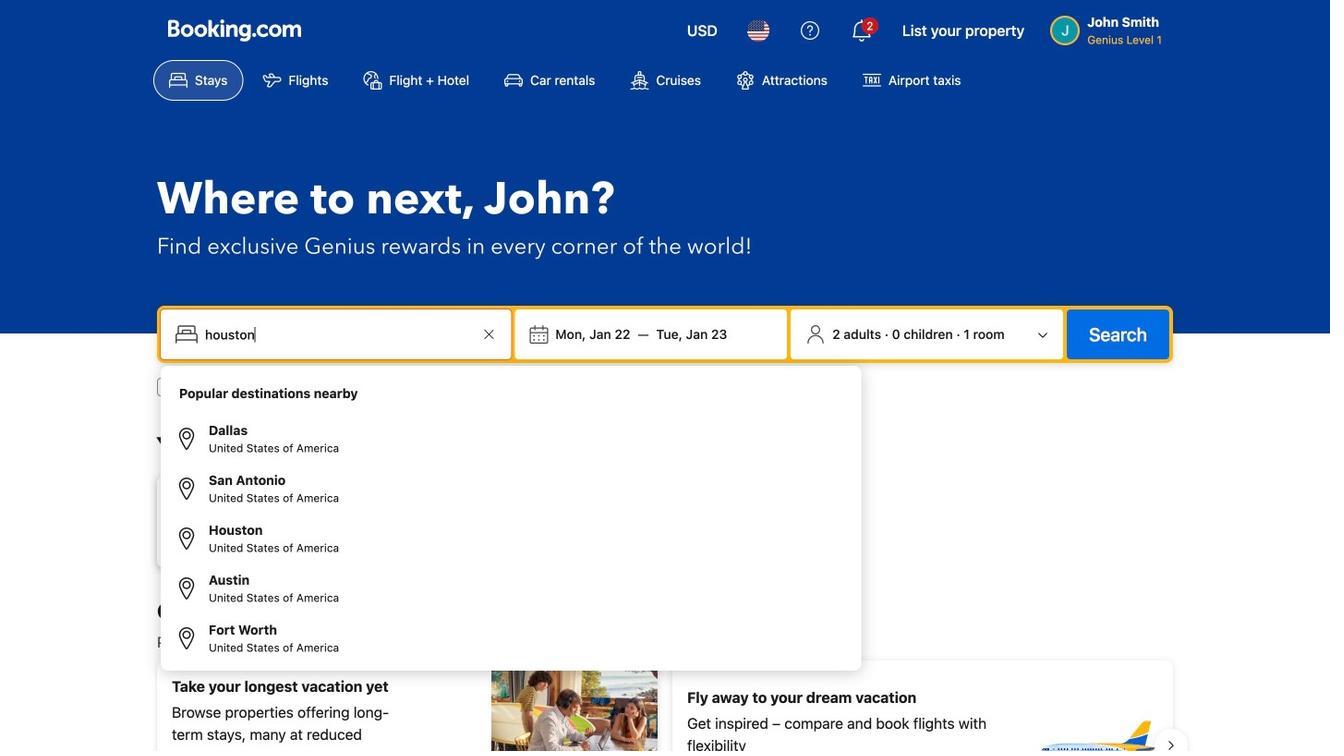 Task type: vqa. For each thing, say whether or not it's contained in the screenshot.
the leftmost Centre,
no



Task type: locate. For each thing, give the bounding box(es) containing it.
booking.com image
[[168, 19, 301, 42]]

your account menu john smith genius level 1 element
[[1051, 6, 1170, 48]]

list box
[[168, 373, 855, 664]]

take your longest vacation yet image
[[492, 661, 658, 751]]

Where are you going? field
[[198, 318, 478, 351]]

fly away to your dream vacation image
[[1030, 681, 1159, 751]]

region
[[142, 653, 1188, 751]]

group
[[168, 414, 855, 664]]



